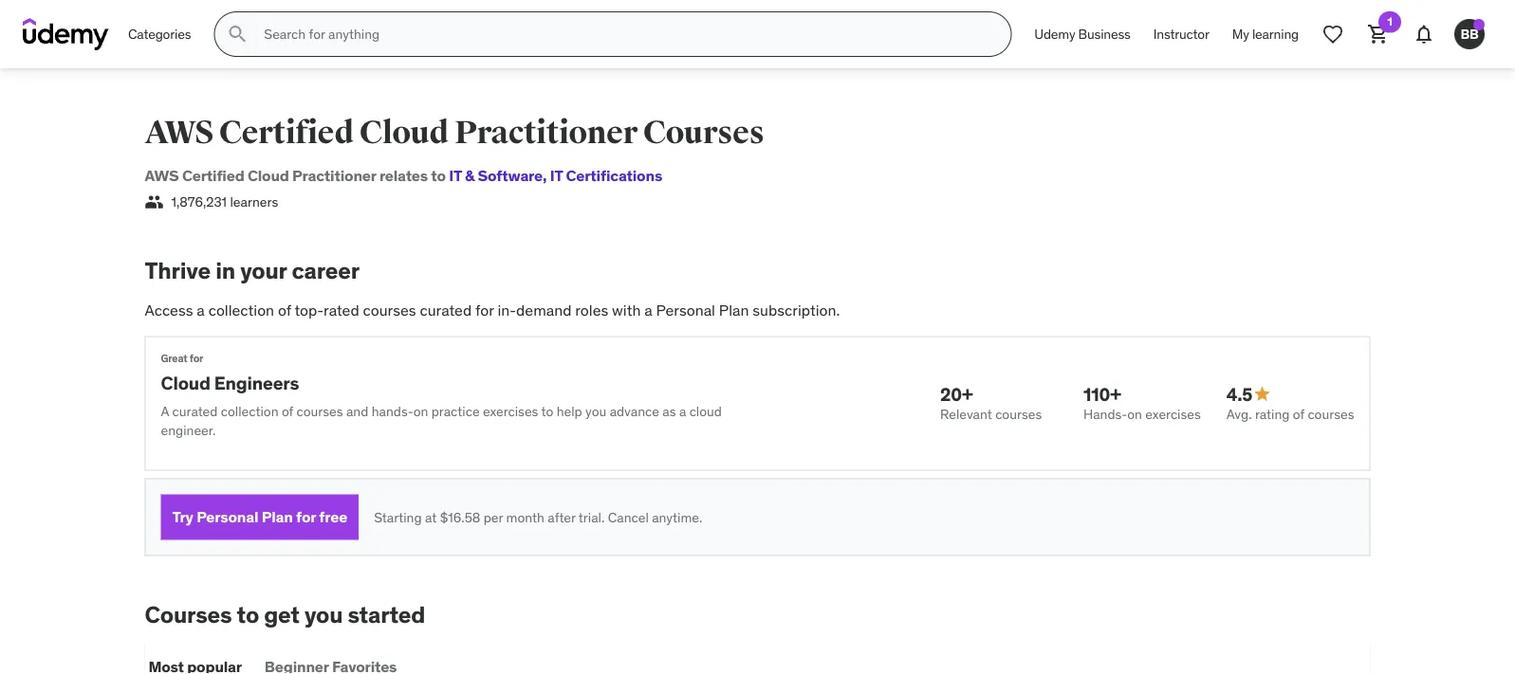 Task type: locate. For each thing, give the bounding box(es) containing it.
0 vertical spatial courses
[[643, 113, 764, 152]]

cloud inside great for cloud engineers a curated collection of courses and hands-on practice exercises to help you advance as a cloud engineer.
[[161, 371, 210, 394]]

0 horizontal spatial courses
[[145, 601, 232, 630]]

plan
[[719, 300, 749, 320], [262, 508, 293, 527]]

0 horizontal spatial exercises
[[483, 403, 538, 420]]

a right the access
[[197, 300, 205, 320]]

top-
[[295, 300, 324, 320]]

plan left free
[[262, 508, 293, 527]]

2 horizontal spatial to
[[541, 403, 553, 420]]

it & software link
[[449, 166, 543, 185]]

4.5
[[1226, 383, 1253, 405]]

plan left subscription.
[[719, 300, 749, 320]]

hands-
[[372, 403, 413, 420]]

curated up the engineer.
[[172, 403, 218, 420]]

my
[[1232, 25, 1249, 42]]

cloud up relates
[[359, 113, 449, 152]]

udemy image
[[23, 18, 109, 50]]

courses left and
[[296, 403, 343, 420]]

cloud up learners
[[248, 166, 289, 185]]

1 vertical spatial curated
[[172, 403, 218, 420]]

2 vertical spatial to
[[237, 601, 259, 630]]

after
[[548, 509, 576, 526]]

1 horizontal spatial on
[[1127, 406, 1142, 423]]

0 horizontal spatial for
[[190, 352, 203, 365]]

you right get
[[305, 601, 343, 630]]

collection down 'engineers'
[[221, 403, 278, 420]]

1 horizontal spatial personal
[[656, 300, 715, 320]]

1 horizontal spatial for
[[296, 508, 316, 527]]

certified up 1,876,231 learners at the left top of page
[[182, 166, 244, 185]]

1 vertical spatial collection
[[221, 403, 278, 420]]

1 horizontal spatial curated
[[420, 300, 472, 320]]

it left &
[[449, 166, 462, 185]]

courses right relevant
[[995, 406, 1042, 423]]

curated
[[420, 300, 472, 320], [172, 403, 218, 420]]

it right software
[[550, 166, 563, 185]]

plan inside try personal plan for free link
[[262, 508, 293, 527]]

engineer.
[[161, 422, 216, 439]]

collection inside great for cloud engineers a curated collection of courses and hands-on practice exercises to help you advance as a cloud engineer.
[[221, 403, 278, 420]]

relevant
[[940, 406, 992, 423]]

aws for aws certified cloud practitioner relates to it & software it certifications
[[145, 166, 179, 185]]

cloud engineers link
[[161, 371, 299, 394]]

0 vertical spatial small image
[[145, 193, 164, 212]]

0 horizontal spatial curated
[[172, 403, 218, 420]]

on inside great for cloud engineers a curated collection of courses and hands-on practice exercises to help you advance as a cloud engineer.
[[413, 403, 428, 420]]

collection down thrive in your career
[[208, 300, 274, 320]]

of
[[278, 300, 291, 320], [282, 403, 293, 420], [1293, 406, 1304, 423]]

1 horizontal spatial a
[[644, 300, 652, 320]]

cloud
[[359, 113, 449, 152], [248, 166, 289, 185], [161, 371, 210, 394]]

you right help
[[585, 403, 606, 420]]

avg.
[[1226, 406, 1252, 423]]

certified for aws certified cloud practitioner relates to it & software it certifications
[[182, 166, 244, 185]]

roles
[[575, 300, 608, 320]]

for
[[475, 300, 494, 320], [190, 352, 203, 365], [296, 508, 316, 527]]

1 vertical spatial for
[[190, 352, 203, 365]]

0 vertical spatial practitioner
[[454, 113, 637, 152]]

0 vertical spatial you
[[585, 403, 606, 420]]

per
[[484, 509, 503, 526]]

&
[[465, 166, 475, 185]]

practitioner left relates
[[292, 166, 376, 185]]

courses
[[363, 300, 416, 320], [296, 403, 343, 420], [995, 406, 1042, 423], [1308, 406, 1354, 423]]

collection
[[208, 300, 274, 320], [221, 403, 278, 420]]

1 vertical spatial certified
[[182, 166, 244, 185]]

for left free
[[296, 508, 316, 527]]

0 horizontal spatial cloud
[[161, 371, 210, 394]]

subscription.
[[753, 300, 840, 320]]

trial.
[[579, 509, 605, 526]]

0 horizontal spatial you
[[305, 601, 343, 630]]

0 horizontal spatial to
[[237, 601, 259, 630]]

0 vertical spatial for
[[475, 300, 494, 320]]

for left in-
[[475, 300, 494, 320]]

personal
[[656, 300, 715, 320], [197, 508, 258, 527]]

in
[[216, 256, 235, 285]]

0 vertical spatial certified
[[219, 113, 354, 152]]

1 vertical spatial courses
[[145, 601, 232, 630]]

a right with
[[644, 300, 652, 320]]

0 horizontal spatial small image
[[145, 193, 164, 212]]

exercises
[[483, 403, 538, 420], [1145, 406, 1201, 423]]

cloud for a
[[161, 371, 210, 394]]

practice
[[431, 403, 480, 420]]

great for cloud engineers a curated collection of courses and hands-on practice exercises to help you advance as a cloud engineer.
[[161, 352, 722, 439]]

thrive in your career
[[145, 256, 359, 285]]

on
[[413, 403, 428, 420], [1127, 406, 1142, 423]]

my learning link
[[1221, 11, 1310, 57]]

Search for anything text field
[[260, 18, 988, 50]]

instructor
[[1153, 25, 1209, 42]]

curated inside great for cloud engineers a curated collection of courses and hands-on practice exercises to help you advance as a cloud engineer.
[[172, 403, 218, 420]]

1 horizontal spatial small image
[[1253, 385, 1272, 404]]

learners
[[230, 193, 278, 211]]

courses right the rated
[[363, 300, 416, 320]]

shopping cart with 1 item image
[[1367, 23, 1390, 46]]

certified
[[219, 113, 354, 152], [182, 166, 244, 185]]

1 vertical spatial aws
[[145, 166, 179, 185]]

to left get
[[237, 601, 259, 630]]

1 horizontal spatial cloud
[[248, 166, 289, 185]]

2 aws from the top
[[145, 166, 179, 185]]

rating
[[1255, 406, 1290, 423]]

0 horizontal spatial it
[[449, 166, 462, 185]]

it certifications link
[[543, 166, 662, 185]]

1 vertical spatial plan
[[262, 508, 293, 527]]

personal right with
[[656, 300, 715, 320]]

practitioner for courses
[[454, 113, 637, 152]]

curated left in-
[[420, 300, 472, 320]]

of down 'engineers'
[[282, 403, 293, 420]]

certified up learners
[[219, 113, 354, 152]]

1 vertical spatial practitioner
[[292, 166, 376, 185]]

submit search image
[[226, 23, 249, 46]]

2 horizontal spatial for
[[475, 300, 494, 320]]

0 vertical spatial cloud
[[359, 113, 449, 152]]

practitioner up software
[[454, 113, 637, 152]]

0 vertical spatial aws
[[145, 113, 213, 152]]

exercises right the 'practice'
[[483, 403, 538, 420]]

udemy business
[[1034, 25, 1131, 42]]

courses
[[643, 113, 764, 152], [145, 601, 232, 630]]

0 horizontal spatial on
[[413, 403, 428, 420]]

to left &
[[431, 166, 446, 185]]

1 horizontal spatial practitioner
[[454, 113, 637, 152]]

rated
[[324, 300, 359, 320]]

thrive in your career element
[[145, 256, 1370, 557]]

exercises left avg.
[[1145, 406, 1201, 423]]

aws
[[145, 113, 213, 152], [145, 166, 179, 185]]

1 horizontal spatial plan
[[719, 300, 749, 320]]

notifications image
[[1413, 23, 1435, 46]]

courses inside great for cloud engineers a curated collection of courses and hands-on practice exercises to help you advance as a cloud engineer.
[[296, 403, 343, 420]]

1 horizontal spatial it
[[550, 166, 563, 185]]

certified for aws certified cloud practitioner courses
[[219, 113, 354, 152]]

practitioner
[[454, 113, 637, 152], [292, 166, 376, 185]]

small image
[[145, 193, 164, 212], [1253, 385, 1272, 404]]

1 vertical spatial to
[[541, 403, 553, 420]]

2 vertical spatial cloud
[[161, 371, 210, 394]]

0 vertical spatial plan
[[719, 300, 749, 320]]

small image left the 1,876,231 at the left top of the page
[[145, 193, 164, 212]]

udemy
[[1034, 25, 1075, 42]]

it
[[449, 166, 462, 185], [550, 166, 563, 185]]

0 horizontal spatial personal
[[197, 508, 258, 527]]

2 horizontal spatial a
[[679, 403, 686, 420]]

you
[[585, 403, 606, 420], [305, 601, 343, 630]]

to left help
[[541, 403, 553, 420]]

software
[[478, 166, 543, 185]]

0 horizontal spatial practitioner
[[292, 166, 376, 185]]

a right as
[[679, 403, 686, 420]]

1 vertical spatial small image
[[1253, 385, 1272, 404]]

2 horizontal spatial cloud
[[359, 113, 449, 152]]

udemy business link
[[1023, 11, 1142, 57]]

a
[[197, 300, 205, 320], [644, 300, 652, 320], [679, 403, 686, 420]]

0 horizontal spatial plan
[[262, 508, 293, 527]]

0 vertical spatial personal
[[656, 300, 715, 320]]

1 horizontal spatial exercises
[[1145, 406, 1201, 423]]

cancel
[[608, 509, 649, 526]]

1 horizontal spatial you
[[585, 403, 606, 420]]

1,876,231
[[171, 193, 227, 211]]

certifications
[[566, 166, 662, 185]]

personal right try
[[197, 508, 258, 527]]

1 vertical spatial cloud
[[248, 166, 289, 185]]

your
[[240, 256, 287, 285]]

cloud down great
[[161, 371, 210, 394]]

relates
[[379, 166, 428, 185]]

1 vertical spatial personal
[[197, 508, 258, 527]]

for right great
[[190, 352, 203, 365]]

0 vertical spatial curated
[[420, 300, 472, 320]]

and
[[346, 403, 368, 420]]

aws certified cloud practitioner courses
[[145, 113, 764, 152]]

my learning
[[1232, 25, 1299, 42]]

1 vertical spatial you
[[305, 601, 343, 630]]

1 aws from the top
[[145, 113, 213, 152]]

for inside great for cloud engineers a curated collection of courses and hands-on practice exercises to help you advance as a cloud engineer.
[[190, 352, 203, 365]]

great
[[161, 352, 187, 365]]

as
[[662, 403, 676, 420]]

small image up rating
[[1253, 385, 1272, 404]]

1 horizontal spatial to
[[431, 166, 446, 185]]

access a collection of top-rated courses curated for in-demand roles with a personal plan subscription.
[[145, 300, 840, 320]]

to
[[431, 166, 446, 185], [541, 403, 553, 420], [237, 601, 259, 630]]



Task type: describe. For each thing, give the bounding box(es) containing it.
avg. rating of courses
[[1226, 406, 1354, 423]]

0 vertical spatial collection
[[208, 300, 274, 320]]

small image inside thrive in your career element
[[1253, 385, 1272, 404]]

cloud for relates
[[248, 166, 289, 185]]

0 horizontal spatial a
[[197, 300, 205, 320]]

try
[[172, 508, 193, 527]]

aws for aws certified cloud practitioner courses
[[145, 113, 213, 152]]

learning
[[1252, 25, 1299, 42]]

aws certified cloud practitioner relates to it & software it certifications
[[145, 166, 662, 185]]

110+ hands-on exercises
[[1083, 383, 1201, 423]]

1 link
[[1356, 11, 1401, 57]]

thrive
[[145, 256, 211, 285]]

wishlist image
[[1322, 23, 1344, 46]]

20+ relevant courses
[[940, 383, 1042, 423]]

of right rating
[[1293, 406, 1304, 423]]

anytime.
[[652, 509, 702, 526]]

courses right rating
[[1308, 406, 1354, 423]]

2 vertical spatial for
[[296, 508, 316, 527]]

1
[[1387, 14, 1392, 29]]

1 horizontal spatial courses
[[643, 113, 764, 152]]

advance
[[610, 403, 659, 420]]

categories button
[[117, 11, 202, 57]]

business
[[1078, 25, 1131, 42]]

1 it from the left
[[449, 166, 462, 185]]

a
[[161, 403, 169, 420]]

month
[[506, 509, 545, 526]]

access
[[145, 300, 193, 320]]

try personal plan for free link
[[161, 495, 359, 540]]

of inside great for cloud engineers a curated collection of courses and hands-on practice exercises to help you advance as a cloud engineer.
[[282, 403, 293, 420]]

on inside 110+ hands-on exercises
[[1127, 406, 1142, 423]]

practitioner for relates
[[292, 166, 376, 185]]

a inside great for cloud engineers a curated collection of courses and hands-on practice exercises to help you advance as a cloud engineer.
[[679, 403, 686, 420]]

0 vertical spatial to
[[431, 166, 446, 185]]

with
[[612, 300, 641, 320]]

help
[[557, 403, 582, 420]]

cloud
[[689, 403, 722, 420]]

110+
[[1083, 383, 1121, 405]]

started
[[348, 601, 425, 630]]

exercises inside 110+ hands-on exercises
[[1145, 406, 1201, 423]]

free
[[319, 508, 347, 527]]

starting at $16.58 per month after trial. cancel anytime.
[[374, 509, 702, 526]]

you have alerts image
[[1473, 19, 1485, 30]]

courses to get you started
[[145, 601, 425, 630]]

cloud for courses
[[359, 113, 449, 152]]

2 it from the left
[[550, 166, 563, 185]]

you inside great for cloud engineers a curated collection of courses and hands-on practice exercises to help you advance as a cloud engineer.
[[585, 403, 606, 420]]

get
[[264, 601, 300, 630]]

engineers
[[214, 371, 299, 394]]

$16.58
[[440, 509, 480, 526]]

in-
[[498, 300, 516, 320]]

career
[[292, 256, 359, 285]]

courses inside 20+ relevant courses
[[995, 406, 1042, 423]]

hands-
[[1083, 406, 1127, 423]]

bb link
[[1447, 11, 1492, 57]]

categories
[[128, 25, 191, 42]]

bb
[[1460, 25, 1479, 42]]

instructor link
[[1142, 11, 1221, 57]]

to inside great for cloud engineers a curated collection of courses and hands-on practice exercises to help you advance as a cloud engineer.
[[541, 403, 553, 420]]

20+
[[940, 383, 973, 405]]

of left top-
[[278, 300, 291, 320]]

starting
[[374, 509, 422, 526]]

try personal plan for free
[[172, 508, 347, 527]]

exercises inside great for cloud engineers a curated collection of courses and hands-on practice exercises to help you advance as a cloud engineer.
[[483, 403, 538, 420]]

1,876,231 learners
[[171, 193, 278, 211]]

at
[[425, 509, 437, 526]]

demand
[[516, 300, 572, 320]]



Task type: vqa. For each thing, say whether or not it's contained in the screenshot.
the "Practitioner" for Courses
yes



